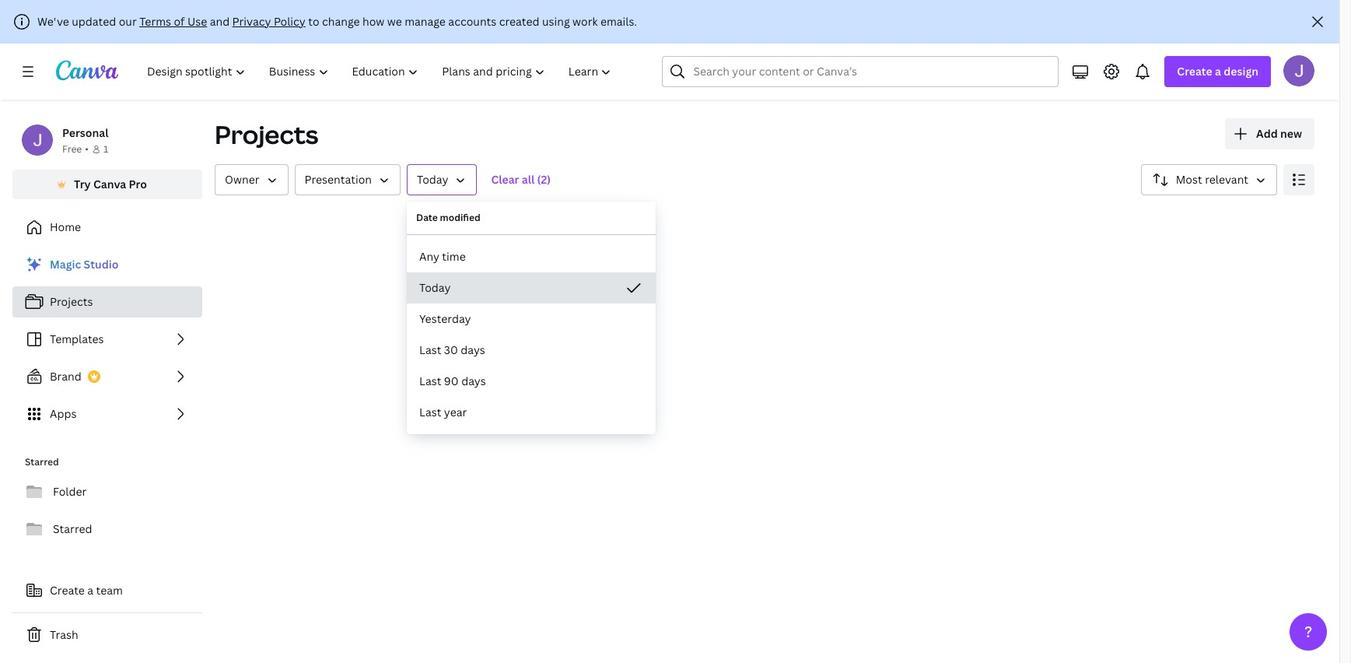 Task type: vqa. For each thing, say whether or not it's contained in the screenshot.
50 to 100 element associated with Medium – 6 × 7.75 in
no



Task type: locate. For each thing, give the bounding box(es) containing it.
created
[[499, 14, 540, 29]]

0 vertical spatial create
[[1178, 64, 1213, 79]]

a
[[1216, 64, 1222, 79], [87, 583, 93, 598]]

1 horizontal spatial a
[[1216, 64, 1222, 79]]

starred
[[25, 455, 59, 469], [53, 521, 92, 536]]

last inside button
[[420, 374, 442, 388]]

create inside create a design dropdown button
[[1178, 64, 1213, 79]]

last inside button
[[420, 405, 442, 420]]

1 vertical spatial create
[[50, 583, 85, 598]]

starred link
[[12, 514, 202, 545]]

days
[[461, 342, 486, 357], [462, 374, 486, 388]]

new
[[1281, 126, 1303, 141]]

trash link
[[12, 620, 202, 651]]

last left 30
[[420, 342, 442, 357]]

list box
[[407, 241, 656, 428]]

0 vertical spatial last
[[420, 342, 442, 357]]

last left 90
[[420, 374, 442, 388]]

create left team
[[50, 583, 85, 598]]

projects up owner button
[[215, 118, 319, 151]]

2 vertical spatial last
[[420, 405, 442, 420]]

privacy
[[232, 14, 271, 29]]

today down 'any'
[[420, 280, 451, 295]]

brand
[[50, 369, 82, 384]]

0 vertical spatial today
[[417, 172, 449, 187]]

1 vertical spatial today
[[420, 280, 451, 295]]

a for design
[[1216, 64, 1222, 79]]

starred up folder on the bottom of the page
[[25, 455, 59, 469]]

add
[[1257, 126, 1279, 141]]

1 vertical spatial starred
[[53, 521, 92, 536]]

Sort by button
[[1142, 164, 1278, 195]]

1 vertical spatial a
[[87, 583, 93, 598]]

projects up templates
[[50, 294, 93, 309]]

add new
[[1257, 126, 1303, 141]]

any time option
[[407, 241, 656, 272]]

last year
[[420, 405, 467, 420]]

create
[[1178, 64, 1213, 79], [50, 583, 85, 598]]

updated
[[72, 14, 116, 29]]

90
[[444, 374, 459, 388]]

change
[[322, 14, 360, 29]]

home
[[50, 219, 81, 234]]

last 30 days button
[[407, 335, 656, 366]]

magic studio
[[50, 257, 119, 272]]

1 vertical spatial last
[[420, 374, 442, 388]]

yesterday
[[420, 311, 471, 326]]

list
[[12, 249, 202, 430]]

0 horizontal spatial a
[[87, 583, 93, 598]]

days right 30
[[461, 342, 486, 357]]

privacy policy link
[[232, 14, 306, 29]]

a inside button
[[87, 583, 93, 598]]

team
[[96, 583, 123, 598]]

days right 90
[[462, 374, 486, 388]]

create left design
[[1178, 64, 1213, 79]]

0 vertical spatial a
[[1216, 64, 1222, 79]]

relevant
[[1206, 172, 1249, 187]]

trash
[[50, 627, 78, 642]]

None search field
[[663, 56, 1060, 87]]

1
[[103, 142, 108, 156]]

studio
[[84, 257, 119, 272]]

personal
[[62, 125, 109, 140]]

yesterday option
[[407, 304, 656, 335]]

projects
[[215, 118, 319, 151], [50, 294, 93, 309]]

last 90 days
[[420, 374, 486, 388]]

try canva pro button
[[12, 170, 202, 199]]

1 last from the top
[[420, 342, 442, 357]]

0 vertical spatial projects
[[215, 118, 319, 151]]

today
[[417, 172, 449, 187], [420, 280, 451, 295]]

days inside button
[[462, 374, 486, 388]]

manage
[[405, 14, 446, 29]]

1 vertical spatial days
[[462, 374, 486, 388]]

modified
[[440, 211, 481, 224]]

days for last 30 days
[[461, 342, 486, 357]]

last for last 30 days
[[420, 342, 442, 357]]

folder button
[[12, 476, 202, 507]]

a left team
[[87, 583, 93, 598]]

starred inside button
[[53, 521, 92, 536]]

list box containing any time
[[407, 241, 656, 428]]

1 horizontal spatial create
[[1178, 64, 1213, 79]]

last for last year
[[420, 405, 442, 420]]

create inside create a team button
[[50, 583, 85, 598]]

0 vertical spatial days
[[461, 342, 486, 357]]

folder link
[[12, 476, 202, 507]]

last 30 days
[[420, 342, 486, 357]]

last left year
[[420, 405, 442, 420]]

a inside dropdown button
[[1216, 64, 1222, 79]]

folder
[[53, 484, 87, 499]]

days inside button
[[461, 342, 486, 357]]

Date modified button
[[407, 164, 477, 195]]

home link
[[12, 212, 202, 243]]

0 horizontal spatial projects
[[50, 294, 93, 309]]

last inside button
[[420, 342, 442, 357]]

a left design
[[1216, 64, 1222, 79]]

a for team
[[87, 583, 93, 598]]

3 last from the top
[[420, 405, 442, 420]]

create for create a team
[[50, 583, 85, 598]]

last
[[420, 342, 442, 357], [420, 374, 442, 388], [420, 405, 442, 420]]

free
[[62, 142, 82, 156]]

magic studio link
[[12, 249, 202, 280]]

2 last from the top
[[420, 374, 442, 388]]

today option
[[407, 272, 656, 304]]

starred down folder on the bottom of the page
[[53, 521, 92, 536]]

and
[[210, 14, 230, 29]]

today up date
[[417, 172, 449, 187]]

today button
[[407, 272, 656, 304]]

1 horizontal spatial projects
[[215, 118, 319, 151]]

try canva pro
[[74, 177, 147, 191]]

all
[[522, 172, 535, 187]]

0 horizontal spatial create
[[50, 583, 85, 598]]

Owner button
[[215, 164, 288, 195]]



Task type: describe. For each thing, give the bounding box(es) containing it.
using
[[542, 14, 570, 29]]

list containing magic studio
[[12, 249, 202, 430]]

try
[[74, 177, 91, 191]]

emails.
[[601, 14, 637, 29]]

canva
[[93, 177, 126, 191]]

create a design
[[1178, 64, 1259, 79]]

clear
[[491, 172, 520, 187]]

we've updated our terms of use and privacy policy to change how we manage accounts created using work emails.
[[37, 14, 637, 29]]

time
[[442, 249, 466, 264]]

we've
[[37, 14, 69, 29]]

most relevant
[[1177, 172, 1249, 187]]

use
[[188, 14, 207, 29]]

apps
[[50, 406, 77, 421]]

apps link
[[12, 398, 202, 430]]

clear all (2)
[[491, 172, 551, 187]]

any
[[420, 249, 440, 264]]

Category button
[[295, 164, 401, 195]]

templates link
[[12, 324, 202, 355]]

last year option
[[407, 397, 656, 428]]

create a team button
[[12, 575, 202, 606]]

terms
[[139, 14, 171, 29]]

of
[[174, 14, 185, 29]]

any time button
[[407, 241, 656, 272]]

add new button
[[1226, 118, 1315, 149]]

accounts
[[449, 14, 497, 29]]

we
[[387, 14, 402, 29]]

free •
[[62, 142, 89, 156]]

0 vertical spatial starred
[[25, 455, 59, 469]]

create a team
[[50, 583, 123, 598]]

days for last 90 days
[[462, 374, 486, 388]]

pro
[[129, 177, 147, 191]]

magic
[[50, 257, 81, 272]]

owner
[[225, 172, 260, 187]]

year
[[444, 405, 467, 420]]

any time
[[420, 249, 466, 264]]

top level navigation element
[[137, 56, 625, 87]]

work
[[573, 14, 598, 29]]

starred button
[[12, 514, 202, 545]]

30
[[444, 342, 458, 357]]

projects link
[[12, 286, 202, 318]]

last for last 90 days
[[420, 374, 442, 388]]

to
[[308, 14, 320, 29]]

Search search field
[[694, 57, 1028, 86]]

today inside option
[[420, 280, 451, 295]]

last 30 days option
[[407, 335, 656, 366]]

design
[[1224, 64, 1259, 79]]

last 90 days option
[[407, 366, 656, 397]]

(2)
[[538, 172, 551, 187]]

create for create a design
[[1178, 64, 1213, 79]]

our
[[119, 14, 137, 29]]

policy
[[274, 14, 306, 29]]

templates
[[50, 332, 104, 346]]

brand link
[[12, 361, 202, 392]]

•
[[85, 142, 89, 156]]

yesterday button
[[407, 304, 656, 335]]

clear all (2) link
[[484, 164, 559, 195]]

last 90 days button
[[407, 366, 656, 397]]

how
[[363, 14, 385, 29]]

date
[[416, 211, 438, 224]]

terms of use link
[[139, 14, 207, 29]]

last year button
[[407, 397, 656, 428]]

create a design button
[[1165, 56, 1272, 87]]

most
[[1177, 172, 1203, 187]]

date modified
[[416, 211, 481, 224]]

1 vertical spatial projects
[[50, 294, 93, 309]]

jacob simon image
[[1284, 55, 1315, 86]]

presentation
[[305, 172, 372, 187]]



